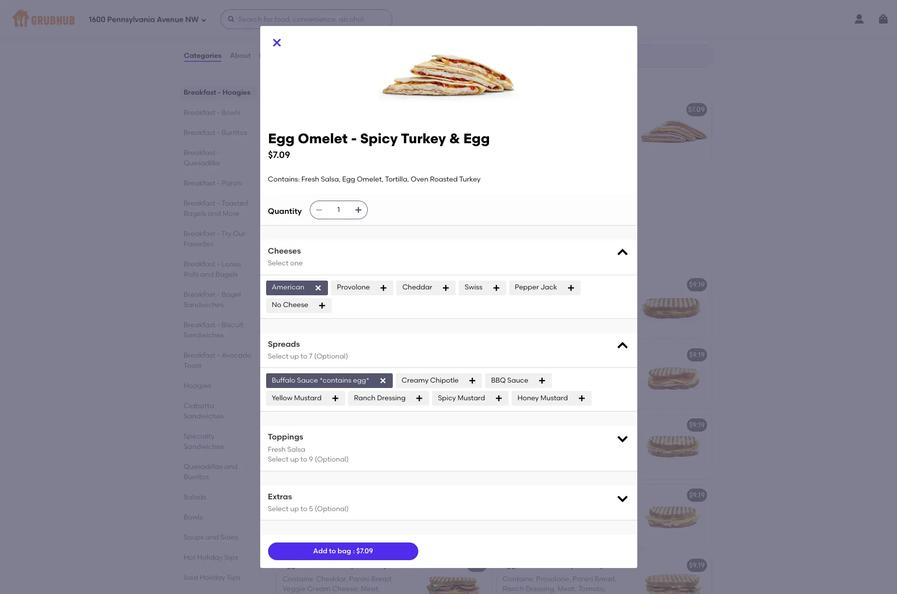 Task type: vqa. For each thing, say whether or not it's contained in the screenshot.
the topmost craft your own
no



Task type: locate. For each thing, give the bounding box(es) containing it.
(optional) for spreads
[[314, 353, 348, 361]]

fresh up burrito
[[349, 14, 367, 23]]

0 vertical spatial sips
[[224, 554, 238, 562]]

creamy down 5
[[283, 515, 309, 524]]

1 vertical spatial sips
[[227, 574, 240, 582]]

breakfast up favorites
[[183, 230, 215, 238]]

4 sandwiches from the top
[[183, 443, 224, 451]]

1 horizontal spatial sauce
[[507, 377, 529, 385]]

cali down add to bag : $7.09
[[328, 562, 342, 570]]

1 horizontal spatial quesadilla
[[336, 77, 392, 89]]

1 vertical spatial sausage
[[503, 445, 532, 453]]

0 horizontal spatial spicy
[[328, 176, 347, 184]]

breakfast - hoagies tab
[[183, 87, 252, 98]]

select down the spreads at the left bottom of the page
[[268, 353, 289, 361]]

0 vertical spatial breakfast - panini
[[183, 179, 242, 188]]

0 vertical spatial cheddar,
[[316, 14, 347, 23]]

cream inside contains: cheddar, panini bread, veggie cream cheese, meat
[[307, 585, 331, 594]]

egg inside contains: panini bread, applewood smoked bacon, egg omelet
[[336, 305, 349, 313]]

breakfast down breakfast - panini tab
[[183, 199, 215, 208]]

1 vertical spatial cheddar,
[[316, 576, 347, 584]]

1 vertical spatial chipotle
[[365, 491, 394, 500]]

breakfast - bowls tab
[[183, 108, 252, 118]]

2 up from the top
[[290, 456, 299, 464]]

*contains
[[320, 377, 352, 385]]

2 mustard from the left
[[458, 395, 485, 403]]

cheesy
[[362, 562, 387, 570]]

contains: inside contains: cheddar, panini bread, veggie cream cheese, meat
[[283, 576, 315, 584]]

0 horizontal spatial tortilla,
[[283, 199, 307, 208]]

chipotle,
[[311, 515, 341, 524]]

cream inside contains: garlic aioli, plain cream cheese, spinach, tomato, egg omelet, tortilla, oven roasted turkey
[[374, 119, 397, 128]]

0 vertical spatial &
[[449, 130, 460, 147]]

0 horizontal spatial burritos
[[183, 473, 209, 482]]

- left the try
[[217, 230, 220, 238]]

sauce for buffalo
[[297, 377, 318, 385]]

0 vertical spatial bagels
[[183, 210, 206, 218]]

buffalo sauce *contains egg*
[[272, 377, 369, 385]]

$9.19 for egg omelet - egg
[[689, 281, 705, 289]]

0 vertical spatial burritos
[[221, 129, 247, 137]]

0 vertical spatial quesadilla
[[336, 77, 392, 89]]

egg omelet - egg up contains: panini bread, egg omelet
[[503, 281, 562, 289]]

applewood down provolone
[[362, 295, 400, 303]]

breakfast for breakfast - quesadilla tab
[[183, 149, 215, 157]]

1 vertical spatial holiday
[[200, 574, 225, 582]]

- inside breakfast - loose rolls and bagels
[[217, 260, 220, 269]]

panini
[[221, 179, 242, 188], [336, 252, 369, 264], [316, 295, 337, 303], [536, 295, 557, 303], [316, 365, 337, 373], [536, 365, 557, 373], [316, 435, 337, 443], [536, 435, 557, 443], [362, 505, 382, 514], [582, 505, 602, 514], [349, 576, 370, 584], [573, 576, 593, 584]]

bacon, down chipotle, on the left bottom of the page
[[311, 525, 335, 534]]

sandwiches down specialty at the bottom of page
[[183, 443, 224, 451]]

1 horizontal spatial cali
[[549, 562, 562, 570]]

0 horizontal spatial egg omelet - egg image
[[417, 0, 491, 58]]

and inside breakfast - loose rolls and bagels
[[200, 271, 214, 279]]

fresh down toppings on the left
[[268, 446, 286, 454]]

1 mustard from the left
[[294, 395, 322, 403]]

patty down egg omelet - sausage patty on the right
[[533, 445, 551, 453]]

holiday down hot holiday sips
[[200, 574, 225, 582]]

- down breakfast - bowls tab
[[217, 129, 220, 137]]

svg image
[[878, 13, 889, 25], [227, 15, 235, 23], [354, 206, 362, 214], [314, 284, 322, 292], [380, 284, 388, 292], [492, 284, 500, 292], [567, 284, 575, 292], [616, 339, 629, 353], [379, 377, 387, 385], [416, 395, 423, 403], [578, 395, 586, 403]]

breakfast up "american"
[[276, 252, 326, 264]]

fresh down egg omelet - spicy turkey & egg
[[316, 189, 334, 198]]

cheddar,
[[316, 14, 347, 23], [316, 576, 347, 584]]

$7.09 button
[[497, 99, 711, 163]]

1 horizontal spatial breakfast - quesadilla
[[276, 77, 392, 89]]

2 cheddar, from the top
[[316, 576, 347, 584]]

1 horizontal spatial egg omelet - egg
[[503, 281, 562, 289]]

jack, for applewood
[[342, 505, 360, 514]]

burritos down breakfast - bowls tab
[[221, 129, 247, 137]]

quesadilla up plain
[[336, 77, 392, 89]]

0 vertical spatial bacon,
[[311, 305, 335, 313]]

bacon,
[[311, 305, 335, 313], [571, 515, 595, 524], [311, 525, 335, 534]]

sausage down egg omelet - sausage patty on the right
[[503, 445, 532, 453]]

0 horizontal spatial cheese,
[[283, 129, 310, 138]]

add
[[313, 548, 327, 556]]

1 style from the left
[[344, 562, 360, 570]]

sauce
[[297, 377, 318, 385], [507, 377, 529, 385]]

- up contains: panini bread, applewood smoked bacon, egg omelet
[[324, 281, 327, 289]]

egg
[[283, 0, 296, 9], [328, 0, 342, 9], [390, 14, 403, 23], [371, 129, 384, 138], [268, 130, 294, 147], [463, 130, 490, 147], [342, 176, 355, 184], [283, 176, 296, 184], [379, 176, 392, 184], [357, 189, 370, 198], [283, 281, 296, 289], [503, 281, 516, 289], [549, 281, 562, 289], [582, 295, 595, 303], [336, 305, 349, 313], [283, 351, 296, 359], [383, 365, 395, 373], [603, 365, 615, 373], [283, 421, 296, 430], [503, 421, 516, 430], [383, 435, 395, 443], [582, 435, 595, 443], [283, 491, 296, 500], [358, 525, 371, 534], [541, 525, 554, 534], [283, 562, 296, 570], [503, 562, 516, 570]]

hoagies inside hoagies tab
[[183, 382, 211, 390]]

2 cali from the left
[[549, 562, 562, 570]]

cream right plain
[[374, 119, 397, 128]]

breakfast - quesadilla down 'breakfast - burritos'
[[183, 149, 220, 167]]

turkey inside egg omelet - spicy turkey & egg $7.09
[[401, 130, 446, 147]]

1 horizontal spatial cheese,
[[332, 585, 359, 594]]

pepper inside contains: pepper jack, panini bread, applewood smoked bacon, jalapenos, egg omelet
[[536, 505, 560, 514]]

2 vertical spatial up
[[290, 505, 299, 514]]

0 horizontal spatial bagels
[[183, 210, 206, 218]]

3 up from the top
[[290, 505, 299, 514]]

select inside cheeses select one
[[268, 259, 289, 268]]

to left 5
[[301, 505, 307, 514]]

breakfast - panini up egg omelet - applewood smoked bacon
[[276, 252, 369, 264]]

garlic
[[316, 119, 336, 128]]

contains: panini bread, meat, egg omelet
[[283, 365, 395, 383], [503, 365, 615, 383], [283, 435, 395, 453]]

cali for cheddar,
[[328, 562, 342, 570]]

2 horizontal spatial ranch
[[644, 562, 665, 570]]

- left the toasted
[[217, 199, 220, 208]]

salads
[[183, 494, 206, 502]]

salsa, inside contains: cheddar, fresh salsa, egg omelet, tortilla burrito
[[369, 14, 388, 23]]

(optional) for extras
[[315, 505, 349, 514]]

cheddar, inside contains: cheddar, fresh salsa, egg omelet, tortilla burrito
[[316, 14, 347, 23]]

1 horizontal spatial mustard
[[458, 395, 485, 403]]

select down the extras
[[268, 505, 289, 514]]

jack, inside contains: pepper jack, panini bread, creamy chipotle, applewood smoked bacon, salsa, egg omelet
[[342, 505, 360, 514]]

breakfast down 'breakfast - burritos'
[[183, 149, 215, 157]]

spinach,
[[311, 129, 340, 138]]

fresh inside 'contains: fresh salsa, egg omelet, tortilla, oven roasted turkey'
[[316, 189, 334, 198]]

hoagies tab
[[183, 381, 252, 391]]

0 vertical spatial up
[[290, 353, 299, 361]]

0 horizontal spatial quesadilla
[[183, 159, 219, 167]]

toppings fresh salsa select up to 9 (optional)
[[268, 433, 349, 464]]

1 horizontal spatial jack,
[[562, 505, 580, 514]]

2 horizontal spatial spicy
[[438, 395, 456, 403]]

pepper
[[515, 284, 539, 292], [316, 505, 340, 514], [536, 505, 560, 514]]

salsa, inside 'contains: fresh salsa, egg omelet, tortilla, oven roasted turkey'
[[336, 189, 355, 198]]

contains: panini bread, meat, egg omelet down egg omelet - oven roasted turkey on the bottom
[[283, 435, 395, 453]]

breakfast up breakfast - bowls at left
[[183, 88, 216, 97]]

egg omelet - egg for cheddar,
[[283, 0, 342, 9]]

salsa,
[[369, 14, 388, 23], [321, 176, 341, 184], [336, 189, 355, 198], [336, 525, 356, 534]]

1 sauce from the left
[[297, 377, 318, 385]]

pepper left jack
[[515, 284, 539, 292]]

up inside spreads select up to 7 (optional)
[[290, 353, 299, 361]]

$7.09
[[688, 105, 705, 114], [268, 149, 290, 161], [468, 176, 485, 184], [356, 548, 373, 556]]

breakfast - bagel sandwiches tab
[[183, 290, 252, 310]]

iced
[[183, 574, 198, 582]]

holiday down 'soups and sides'
[[197, 554, 223, 562]]

provolone,
[[536, 576, 571, 584]]

pepper up chipotle, on the left bottom of the page
[[316, 505, 340, 514]]

pepper for contains: pepper jack, panini bread, creamy chipotle, applewood smoked bacon, salsa, egg omelet
[[316, 505, 340, 514]]

1 horizontal spatial breakfast - panini
[[276, 252, 369, 264]]

mustard right the honey
[[541, 395, 568, 403]]

chipotle right southwest
[[365, 491, 394, 500]]

bread, inside contains: cheddar, panini bread, veggie cream cheese, meat
[[371, 576, 393, 584]]

- up breakfast - bowls tab
[[218, 88, 221, 97]]

sips down sides
[[224, 554, 238, 562]]

quesadillas
[[183, 463, 223, 471]]

& inside egg omelet - spicy turkey & egg $7.09
[[449, 130, 460, 147]]

0 vertical spatial chipotle
[[430, 377, 459, 385]]

spicy down plain
[[360, 130, 398, 147]]

and
[[207, 210, 221, 218], [200, 271, 214, 279], [224, 463, 237, 471], [205, 534, 219, 542], [412, 562, 425, 570], [605, 562, 619, 570]]

1 vertical spatial quesadilla
[[183, 159, 219, 167]]

bowls
[[221, 109, 240, 117], [183, 514, 202, 522]]

0 horizontal spatial egg omelet - egg
[[283, 0, 342, 9]]

breakfast - avocado toast tab
[[183, 351, 252, 371]]

0 horizontal spatial creamy
[[283, 515, 309, 524]]

breakfast - panini tab
[[183, 178, 252, 189]]

egg omelet - spicy turkey & egg image
[[417, 169, 491, 233]]

more
[[222, 210, 239, 218]]

sandwiches up the breakfast - biscuit sandwiches
[[183, 301, 224, 309]]

egg inside contains: garlic aioli, plain cream cheese, spinach, tomato, egg omelet, tortilla, oven roasted turkey
[[371, 129, 384, 138]]

egg omelet - egg for panini
[[503, 281, 562, 289]]

creamy
[[402, 377, 429, 385], [283, 515, 309, 524]]

select for cheeses
[[268, 259, 289, 268]]

1 horizontal spatial creamy
[[402, 377, 429, 385]]

- down breakfast - burritos tab
[[217, 149, 220, 157]]

up
[[290, 353, 299, 361], [290, 456, 299, 464], [290, 505, 299, 514]]

1 vertical spatial spicy
[[328, 176, 347, 184]]

0 vertical spatial cream
[[374, 119, 397, 128]]

mustard down buffalo sauce *contains egg*
[[294, 395, 322, 403]]

fresh
[[349, 14, 367, 23], [301, 176, 319, 184], [316, 189, 334, 198], [268, 446, 286, 454]]

2 sauce from the left
[[507, 377, 529, 385]]

cheese, left spinach,
[[283, 129, 310, 138]]

(optional) inside toppings fresh salsa select up to 9 (optional)
[[315, 456, 349, 464]]

iced holiday sips tab
[[183, 573, 252, 583]]

cali up provolone,
[[549, 562, 562, 570]]

ranch inside the contains: provolone, panini bread, ranch dressing, meat, tomato
[[503, 585, 524, 594]]

spicy mustard
[[438, 395, 485, 403]]

- left biscuit
[[217, 321, 220, 330]]

applewood inside contains: panini bread, applewood smoked bacon, egg omelet
[[362, 295, 400, 303]]

egg omelet - egg image
[[417, 0, 491, 58], [637, 274, 711, 338]]

sips inside iced holiday sips tab
[[227, 574, 240, 582]]

0 horizontal spatial chipotle
[[365, 491, 394, 500]]

breakfast
[[276, 77, 326, 89], [183, 88, 216, 97], [183, 109, 215, 117], [183, 129, 215, 137], [183, 149, 215, 157], [183, 179, 215, 188], [183, 199, 215, 208], [183, 230, 215, 238], [276, 252, 326, 264], [183, 260, 215, 269], [183, 291, 215, 299], [183, 321, 215, 330], [183, 352, 215, 360]]

style up the contains: provolone, panini bread, ranch dressing, meat, tomato
[[564, 562, 580, 570]]

egg omelet - egg image for contains: cheddar, fresh salsa, egg omelet, tortilla burrito
[[417, 0, 491, 58]]

bread, inside contains: panini bread, egg omelet, sausage patty
[[558, 435, 580, 443]]

holiday for iced
[[200, 574, 225, 582]]

quesadilla
[[336, 77, 392, 89], [183, 159, 219, 167]]

bagels down loose
[[215, 271, 238, 279]]

1 vertical spatial contains: fresh salsa, egg omelet, tortilla, oven roasted turkey
[[283, 189, 398, 208]]

hoagies up ciabatta on the left
[[183, 382, 211, 390]]

bagels up favorites
[[183, 210, 206, 218]]

contains: fresh salsa, egg omelet, tortilla, oven roasted turkey
[[268, 176, 481, 184], [283, 189, 398, 208]]

1 vertical spatial cheese,
[[332, 585, 359, 594]]

pepper up "jalapenos,"
[[536, 505, 560, 514]]

0 vertical spatial cheese,
[[283, 129, 310, 138]]

1 vertical spatial bagels
[[215, 271, 238, 279]]

contains: pepper jack, panini bread, applewood smoked bacon, jalapenos, egg omelet
[[503, 505, 626, 534]]

biscuit
[[221, 321, 243, 330]]

iced holiday sips
[[183, 574, 240, 582]]

svg image
[[201, 17, 207, 23], [271, 37, 283, 48], [315, 206, 323, 214], [616, 246, 629, 260], [442, 284, 450, 292], [318, 302, 326, 310], [469, 377, 476, 385], [538, 377, 546, 385], [331, 395, 339, 403], [495, 395, 503, 403], [616, 432, 629, 446], [616, 492, 629, 506]]

spicy down creamy chipotle
[[438, 395, 456, 403]]

1 vertical spatial up
[[290, 456, 299, 464]]

breakfast inside tab
[[183, 88, 216, 97]]

3 mustard from the left
[[541, 395, 568, 403]]

sips
[[224, 554, 238, 562], [227, 574, 240, 582]]

0 vertical spatial spicy
[[360, 130, 398, 147]]

1 sandwiches from the top
[[183, 301, 224, 309]]

cheeses select one
[[268, 246, 303, 268]]

applewood inside contains: pepper jack, panini bread, applewood smoked bacon, jalapenos, egg omelet
[[503, 515, 541, 524]]

tortilla, down egg omelet - spicy turkey & egg $7.09
[[385, 176, 409, 184]]

breakfast - try our favorites tab
[[183, 229, 252, 249]]

select for extras
[[268, 505, 289, 514]]

burritos down quesadillas on the bottom of the page
[[183, 473, 209, 482]]

select inside spreads select up to 7 (optional)
[[268, 353, 289, 361]]

bread, inside contains: panini bread, applewood smoked bacon, egg omelet
[[338, 295, 360, 303]]

reviews
[[259, 51, 286, 60]]

sandwiches down ciabatta on the left
[[183, 413, 224, 421]]

0 vertical spatial egg omelet - egg
[[283, 0, 342, 9]]

0 vertical spatial tortilla,
[[311, 139, 335, 148]]

0 horizontal spatial sausage
[[503, 445, 532, 453]]

panini inside the contains: provolone, panini bread, ranch dressing, meat, tomato
[[573, 576, 593, 584]]

hoagies up breakfast - bowls tab
[[222, 88, 250, 97]]

0 horizontal spatial jack,
[[342, 505, 360, 514]]

creamy up dressing
[[402, 377, 429, 385]]

0 vertical spatial bowls
[[221, 109, 240, 117]]

cali
[[328, 562, 342, 570], [549, 562, 562, 570]]

2 select from the top
[[268, 353, 289, 361]]

ranch
[[354, 395, 376, 403], [644, 562, 665, 570], [503, 585, 524, 594]]

up down salsa
[[290, 456, 299, 464]]

patty inside contains: panini bread, egg omelet, sausage patty
[[533, 445, 551, 453]]

burritos for breakfast - burritos
[[221, 129, 247, 137]]

yellow
[[272, 395, 293, 403]]

cheese, down egg omelet - cali style cheesy turkey and bacon
[[332, 585, 359, 594]]

egg omelet - honey smoked turkey image
[[637, 345, 711, 408]]

0 horizontal spatial patty
[[533, 445, 551, 453]]

pepper inside contains: pepper jack, panini bread, creamy chipotle, applewood smoked bacon, salsa, egg omelet
[[316, 505, 340, 514]]

cheddar, for tortilla
[[316, 14, 347, 23]]

1 horizontal spatial burritos
[[221, 129, 247, 137]]

1 horizontal spatial bagels
[[215, 271, 238, 279]]

3 select from the top
[[268, 456, 289, 464]]

contains: garlic aioli, plain cream cheese, spinach, tomato, egg omelet, tortilla, oven roasted turkey
[[283, 119, 406, 148]]

sandwiches inside tab
[[183, 443, 224, 451]]

cheese, inside contains: cheddar, panini bread, veggie cream cheese, meat
[[332, 585, 359, 594]]

sips inside hot holiday sips tab
[[224, 554, 238, 562]]

egg omelet - ham
[[283, 351, 345, 359]]

breakfast for 'breakfast - bagel sandwiches' tab
[[183, 291, 215, 299]]

1 horizontal spatial style
[[564, 562, 580, 570]]

cheese, inside contains: garlic aioli, plain cream cheese, spinach, tomato, egg omelet, tortilla, oven roasted turkey
[[283, 129, 310, 138]]

bread, inside contains: pepper jack, panini bread, creamy chipotle, applewood smoked bacon, salsa, egg omelet
[[384, 505, 406, 514]]

breakfast inside breakfast - try our favorites
[[183, 230, 215, 238]]

jack,
[[342, 505, 360, 514], [562, 505, 580, 514]]

2 style from the left
[[564, 562, 580, 570]]

cali for provolone,
[[549, 562, 562, 570]]

burritos inside breakfast - burritos tab
[[221, 129, 247, 137]]

contains: fresh salsa, egg omelet, tortilla, oven roasted turkey down egg omelet - spicy turkey & egg $7.09
[[268, 176, 481, 184]]

smoked inside contains: pepper jack, panini bread, applewood smoked bacon, jalapenos, egg omelet
[[543, 515, 570, 524]]

style down :
[[344, 562, 360, 570]]

hot
[[183, 554, 195, 562]]

egg omelet - sausage patty image
[[637, 415, 711, 479]]

rolls
[[183, 271, 199, 279]]

1 vertical spatial egg omelet - egg image
[[637, 274, 711, 338]]

breakfast - quesadilla up garlic
[[276, 77, 392, 89]]

mustard for honey mustard
[[541, 395, 568, 403]]

0 horizontal spatial breakfast - panini
[[183, 179, 242, 188]]

up for extras
[[290, 505, 299, 514]]

cheddar, up tortilla
[[316, 14, 347, 23]]

toast
[[183, 362, 201, 370]]

- down 'aioli,'
[[351, 130, 357, 147]]

tortilla, down spinach,
[[311, 139, 335, 148]]

1 vertical spatial burritos
[[183, 473, 209, 482]]

spicy
[[360, 130, 398, 147], [328, 176, 347, 184], [438, 395, 456, 403]]

contains: cheddar, panini bread, veggie cream cheese, meat
[[283, 576, 393, 595]]

holiday
[[197, 554, 223, 562], [200, 574, 225, 582]]

fresh inside contains: cheddar, fresh salsa, egg omelet, tortilla burrito
[[349, 14, 367, 23]]

select down the cheeses on the left top of the page
[[268, 259, 289, 268]]

0 horizontal spatial ranch
[[354, 395, 376, 403]]

egg omelet - egg image for contains: panini bread, egg omelet
[[637, 274, 711, 338]]

specialty
[[183, 433, 214, 441]]

burritos for quesadillas and burritos
[[183, 473, 209, 482]]

1 horizontal spatial bowls
[[221, 109, 240, 117]]

smoked
[[369, 281, 396, 289], [283, 305, 310, 313], [543, 515, 570, 524], [283, 525, 310, 534]]

spicy for egg omelet - spicy turkey & egg
[[328, 176, 347, 184]]

1 horizontal spatial &
[[449, 130, 460, 147]]

bowls tab
[[183, 513, 252, 523]]

(optional) inside extras select up to 5 (optional)
[[315, 505, 349, 514]]

applewood up "jalapenos,"
[[503, 515, 541, 524]]

to left "7"
[[301, 353, 307, 361]]

0 horizontal spatial cream
[[307, 585, 331, 594]]

toppings
[[268, 433, 303, 442]]

egg inside contains: panini bread, egg omelet, sausage patty
[[582, 435, 595, 443]]

1 cheddar, from the top
[[316, 14, 347, 23]]

sandwiches up the breakfast - avocado toast at bottom left
[[183, 332, 224, 340]]

pepper jack
[[515, 284, 557, 292]]

mustard down creamy chipotle
[[458, 395, 485, 403]]

bread,
[[338, 295, 360, 303], [558, 295, 580, 303], [338, 365, 360, 373], [558, 365, 580, 373], [338, 435, 360, 443], [558, 435, 580, 443], [384, 505, 406, 514], [604, 505, 626, 514], [371, 576, 393, 584], [595, 576, 617, 584]]

patty up contains: panini bread, egg omelet, sausage patty
[[580, 421, 598, 430]]

2 sandwiches from the top
[[183, 332, 224, 340]]

bagel
[[221, 291, 241, 299]]

try
[[221, 230, 231, 238]]

omelet,
[[283, 24, 309, 32], [283, 139, 309, 148], [357, 176, 384, 184], [372, 189, 398, 198], [596, 435, 623, 443]]

breakfast up 'breakfast - burritos'
[[183, 109, 215, 117]]

omelet, inside contains: garlic aioli, plain cream cheese, spinach, tomato, egg omelet, tortilla, oven roasted turkey
[[283, 139, 309, 148]]

1 up from the top
[[290, 353, 299, 361]]

egg omelet - egg up tortilla
[[283, 0, 342, 9]]

- left loose
[[217, 260, 220, 269]]

breakfast inside breakfast - loose rolls and bagels
[[183, 260, 215, 269]]

2 jack, from the left
[[562, 505, 580, 514]]

applewood inside contains: pepper jack, panini bread, creamy chipotle, applewood smoked bacon, salsa, egg omelet
[[343, 515, 381, 524]]

spicy inside egg omelet - spicy turkey & egg $7.09
[[360, 130, 398, 147]]

4 select from the top
[[268, 505, 289, 514]]

- left ham
[[324, 351, 327, 359]]

1 vertical spatial creamy
[[283, 515, 309, 524]]

categories button
[[183, 38, 222, 74]]

1 cali from the left
[[328, 562, 342, 570]]

contains: fresh salsa, egg omelet, tortilla, oven roasted turkey down egg omelet - spicy turkey & egg
[[283, 189, 398, 208]]

up left "7"
[[290, 353, 299, 361]]

up inside extras select up to 5 (optional)
[[290, 505, 299, 514]]

- up breakfast - toasted bagels and more tab
[[217, 179, 220, 188]]

contains: inside contains: panini bread, applewood smoked bacon, egg omelet
[[283, 295, 315, 303]]

contains: inside contains: cheddar, fresh salsa, egg omelet, tortilla burrito
[[283, 14, 315, 23]]

1 vertical spatial ranch
[[644, 562, 665, 570]]

smoked inside contains: pepper jack, panini bread, creamy chipotle, applewood smoked bacon, salsa, egg omelet
[[283, 525, 310, 534]]

1 vertical spatial breakfast - quesadilla
[[183, 149, 220, 167]]

breakfast - loose rolls and bagels tab
[[183, 259, 252, 280]]

egg omelet - applewood smoked bacon
[[283, 281, 420, 289]]

1 vertical spatial egg omelet - egg
[[503, 281, 562, 289]]

0 horizontal spatial mustard
[[294, 395, 322, 403]]

1 vertical spatial bacon,
[[571, 515, 595, 524]]

0 vertical spatial holiday
[[197, 554, 223, 562]]

0 horizontal spatial breakfast - quesadilla
[[183, 149, 220, 167]]

1 vertical spatial patty
[[533, 445, 551, 453]]

applewood down egg omelet - southwest chipotle bacon
[[343, 515, 381, 524]]

1 vertical spatial cream
[[307, 585, 331, 594]]

0 horizontal spatial bowls
[[183, 514, 202, 522]]

breakfast down breakfast - bagel sandwiches
[[183, 321, 215, 330]]

breakfast up rolls
[[183, 260, 215, 269]]

egg omelet - sausage patty
[[503, 421, 598, 430]]

1 horizontal spatial hoagies
[[222, 88, 250, 97]]

roasted
[[356, 139, 384, 148], [430, 176, 458, 184], [328, 199, 355, 208], [348, 421, 376, 430]]

2 vertical spatial (optional)
[[315, 505, 349, 514]]

smoked inside contains: panini bread, applewood smoked bacon, egg omelet
[[283, 305, 310, 313]]

0 vertical spatial sausage
[[549, 421, 578, 430]]

spreads select up to 7 (optional)
[[268, 340, 348, 361]]

1 jack, from the left
[[342, 505, 360, 514]]

0 vertical spatial patty
[[580, 421, 598, 430]]

chipotle up spicy mustard
[[430, 377, 459, 385]]

sauce up "yellow mustard"
[[297, 377, 318, 385]]

contains: panini bread, meat, egg omelet down ham
[[283, 365, 395, 383]]

1 horizontal spatial ranch
[[503, 585, 524, 594]]

quesadillas and burritos tab
[[183, 462, 252, 483]]

svg image inside the main navigation navigation
[[201, 17, 207, 23]]

ciabatta
[[183, 402, 214, 411]]

breakfast up breakfast - toasted bagels and more
[[183, 179, 215, 188]]

$9.19 for egg omelet - applewood smoked bacon
[[469, 281, 485, 289]]

2 vertical spatial spicy
[[438, 395, 456, 403]]

spicy up the input item quantity 'number field'
[[328, 176, 347, 184]]

quesadillas and burritos
[[183, 463, 237, 482]]

1 vertical spatial bowls
[[183, 514, 202, 522]]

- inside egg omelet - spicy turkey & egg $7.09
[[351, 130, 357, 147]]

jack, for bacon,
[[562, 505, 580, 514]]

sauce right bbq
[[507, 377, 529, 385]]

1 vertical spatial (optional)
[[315, 456, 349, 464]]

style
[[344, 562, 360, 570], [564, 562, 580, 570]]

egg omelet - ham image
[[417, 345, 491, 408]]

select for spreads
[[268, 353, 289, 361]]

1 horizontal spatial cream
[[374, 119, 397, 128]]

sandwiches
[[183, 301, 224, 309], [183, 332, 224, 340], [183, 413, 224, 421], [183, 443, 224, 451]]

1 horizontal spatial tortilla,
[[311, 139, 335, 148]]

0 horizontal spatial style
[[344, 562, 360, 570]]

1 select from the top
[[268, 259, 289, 268]]

sips down hot holiday sips tab
[[227, 574, 240, 582]]

toasted
[[221, 199, 248, 208]]

1 horizontal spatial egg omelet - egg image
[[637, 274, 711, 338]]

0 horizontal spatial cali
[[328, 562, 342, 570]]

omelet inside contains: panini bread, applewood smoked bacon, egg omelet
[[351, 305, 376, 313]]

contains: inside contains: panini bread, egg omelet, sausage patty
[[503, 435, 535, 443]]

breakfast inside breakfast - toasted bagels and more
[[183, 199, 215, 208]]

breakfast for breakfast - avocado toast "tab"
[[183, 352, 215, 360]]

egg inside contains: pepper jack, panini bread, applewood smoked bacon, jalapenos, egg omelet
[[541, 525, 554, 534]]

bacon, inside contains: pepper jack, panini bread, applewood smoked bacon, jalapenos, egg omelet
[[571, 515, 595, 524]]

breakfast - try our favorites
[[183, 230, 245, 249]]

soups and sides
[[183, 534, 238, 542]]

tortilla, left the input item quantity 'number field'
[[283, 199, 307, 208]]

sausage
[[549, 421, 578, 430], [503, 445, 532, 453]]

-
[[324, 0, 327, 9], [329, 77, 333, 89], [218, 88, 221, 97], [217, 109, 220, 117], [217, 129, 220, 137], [351, 130, 357, 147], [217, 149, 220, 157], [324, 176, 327, 184], [217, 179, 220, 188], [217, 199, 220, 208], [217, 230, 220, 238], [329, 252, 333, 264], [217, 260, 220, 269], [324, 281, 327, 289], [544, 281, 547, 289], [217, 291, 220, 299], [217, 321, 220, 330], [324, 351, 327, 359], [217, 352, 220, 360], [324, 421, 327, 430], [544, 421, 547, 430], [324, 491, 327, 500], [324, 562, 327, 570], [544, 562, 547, 570]]

(optional) right "7"
[[314, 353, 348, 361]]

(optional) right 9
[[315, 456, 349, 464]]

0 vertical spatial (optional)
[[314, 353, 348, 361]]

1 vertical spatial &
[[372, 176, 377, 184]]

0 horizontal spatial hoagies
[[183, 382, 211, 390]]



Task type: describe. For each thing, give the bounding box(es) containing it.
egg inside contains: pepper jack, panini bread, creamy chipotle, applewood smoked bacon, salsa, egg omelet
[[358, 525, 371, 534]]

extras
[[268, 492, 292, 502]]

soups and sides tab
[[183, 533, 252, 543]]

reviews button
[[259, 38, 287, 74]]

omelet, inside 'contains: fresh salsa, egg omelet, tortilla, oven roasted turkey'
[[372, 189, 398, 198]]

mustard for spicy mustard
[[458, 395, 485, 403]]

egg*
[[353, 377, 369, 385]]

favorites
[[183, 240, 214, 249]]

to left bag
[[329, 548, 336, 556]]

about button
[[229, 38, 251, 74]]

- up contains: panini bread, egg omelet
[[544, 281, 547, 289]]

dressing
[[377, 395, 406, 403]]

to inside extras select up to 5 (optional)
[[301, 505, 307, 514]]

style for cheddar,
[[344, 562, 360, 570]]

ciabatta sandwiches tab
[[183, 401, 252, 422]]

breakfast for breakfast - toasted bagels and more tab
[[183, 199, 215, 208]]

omelet, inside contains: cheddar, fresh salsa, egg omelet, tortilla burrito
[[283, 24, 309, 32]]

egg omelet - spicy bacon image
[[637, 485, 711, 549]]

- inside the breakfast - biscuit sandwiches
[[217, 321, 220, 330]]

breakfast - quesadilla tab
[[183, 148, 252, 168]]

egg omelet - southwest chipotle bacon
[[283, 491, 418, 500]]

spicy for egg omelet - spicy turkey & egg $7.09
[[360, 130, 398, 147]]

- inside breakfast - bagel sandwiches
[[217, 291, 220, 299]]

loose
[[221, 260, 241, 269]]

- inside breakfast - try our favorites
[[217, 230, 220, 238]]

contains: panini bread, meat, egg omelet for egg omelet - oven roasted turkey
[[283, 435, 395, 453]]

breakfast - toasted bagels and more
[[183, 199, 248, 218]]

sides
[[220, 534, 238, 542]]

oven inside contains: garlic aioli, plain cream cheese, spinach, tomato, egg omelet, tortilla, oven roasted turkey
[[337, 139, 354, 148]]

panini inside tab
[[221, 179, 242, 188]]

tomato,
[[342, 129, 369, 138]]

cheddar
[[402, 284, 432, 292]]

bowls inside tab
[[183, 514, 202, 522]]

bbq sauce
[[491, 377, 529, 385]]

0 vertical spatial ranch
[[354, 395, 376, 403]]

2 horizontal spatial tortilla,
[[385, 176, 409, 184]]

sausage inside contains: panini bread, egg omelet, sausage patty
[[503, 445, 532, 453]]

- up egg omelet - applewood smoked bacon
[[329, 252, 333, 264]]

buffalo
[[272, 377, 295, 385]]

contains: inside contains: pepper jack, panini bread, applewood smoked bacon, jalapenos, egg omelet
[[503, 505, 535, 514]]

soups
[[183, 534, 204, 542]]

$7.09 inside button
[[688, 105, 705, 114]]

ciabatta sandwiches
[[183, 402, 224, 421]]

and inside quesadillas and burritos
[[224, 463, 237, 471]]

southwest
[[328, 491, 364, 500]]

0 vertical spatial contains: fresh salsa, egg omelet, tortilla, oven roasted turkey
[[268, 176, 481, 184]]

7
[[309, 353, 313, 361]]

breakfast - quesadilla inside breakfast - quesadilla tab
[[183, 149, 220, 167]]

contains: inside the contains: provolone, panini bread, ranch dressing, meat, tomato
[[503, 576, 535, 584]]

egg inside contains: cheddar, fresh salsa, egg omelet, tortilla burrito
[[390, 14, 403, 23]]

1600
[[89, 15, 105, 24]]

- down add
[[324, 562, 327, 570]]

bowls inside tab
[[221, 109, 240, 117]]

pennsylvania
[[107, 15, 155, 24]]

turkey inside contains: garlic aioli, plain cream cheese, spinach, tomato, egg omelet, tortilla, oven roasted turkey
[[385, 139, 406, 148]]

breakfast - loose rolls and bagels
[[183, 260, 241, 279]]

$7.09 inside egg omelet - spicy turkey & egg $7.09
[[268, 149, 290, 161]]

holiday for hot
[[197, 554, 223, 562]]

no cheese
[[272, 301, 308, 310]]

egg omelet - southwest chipotle bacon image
[[417, 485, 491, 549]]

specialty sandwiches
[[183, 433, 224, 451]]

1 vertical spatial breakfast - panini
[[276, 252, 369, 264]]

contains: panini bread, meat, egg omelet up honey mustard
[[503, 365, 615, 383]]

categories
[[184, 51, 222, 60]]

:
[[353, 548, 355, 556]]

cheddar, for cheese,
[[316, 576, 347, 584]]

egg omelet - spicy turkey & egg
[[283, 176, 392, 184]]

- up toppings fresh salsa select up to 9 (optional) on the bottom
[[324, 421, 327, 430]]

tortilla, inside contains: garlic aioli, plain cream cheese, spinach, tomato, egg omelet, tortilla, oven roasted turkey
[[311, 139, 335, 148]]

panini inside contains: pepper jack, panini bread, applewood smoked bacon, jalapenos, egg omelet
[[582, 505, 602, 514]]

egg omelet - cali style cheesy turkey and bacon
[[283, 562, 449, 570]]

burrito
[[335, 24, 357, 32]]

jalapenos,
[[503, 525, 540, 534]]

- inside tab
[[218, 88, 221, 97]]

avenue
[[157, 15, 184, 24]]

nw
[[185, 15, 199, 24]]

select inside toppings fresh salsa select up to 9 (optional)
[[268, 456, 289, 464]]

specialty sandwiches tab
[[183, 432, 252, 452]]

0 vertical spatial creamy
[[402, 377, 429, 385]]

provolone
[[337, 284, 370, 292]]

contains: panini bread, egg omelet
[[503, 295, 621, 303]]

creamy chipotle
[[402, 377, 459, 385]]

cheeses
[[268, 246, 301, 256]]

egg inside 'contains: fresh salsa, egg omelet, tortilla, oven roasted turkey'
[[357, 189, 370, 198]]

ham
[[328, 351, 345, 359]]

egg omelet - ham & egg image
[[637, 99, 711, 163]]

hot holiday sips tab
[[183, 553, 252, 563]]

hoagies inside 'breakfast - hoagies' tab
[[222, 88, 250, 97]]

3 sandwiches from the top
[[183, 413, 224, 421]]

& for egg omelet - spicy turkey & egg
[[372, 176, 377, 184]]

breakfast - burritos
[[183, 129, 247, 137]]

egg omelet - cali style turkey and bacon ranch image
[[637, 555, 711, 595]]

contains: panini bread, egg omelet, sausage patty
[[503, 435, 623, 453]]

2 vertical spatial tortilla,
[[283, 199, 307, 208]]

breakfast down reviews button
[[276, 77, 326, 89]]

omelet inside contains: pepper jack, panini bread, creamy chipotle, applewood smoked bacon, salsa, egg omelet
[[372, 525, 397, 534]]

tortilla
[[311, 24, 333, 32]]

- up breakfast - burritos tab
[[217, 109, 220, 117]]

contains: provolone, panini bread, ranch dressing, meat, tomato
[[503, 576, 625, 595]]

contains: inside 'contains: fresh salsa, egg omelet, tortilla, oven roasted turkey'
[[283, 189, 315, 198]]

bread, inside the contains: provolone, panini bread, ranch dressing, meat, tomato
[[595, 576, 617, 584]]

quesadilla inside 'breakfast - quesadilla'
[[183, 159, 219, 167]]

main navigation navigation
[[0, 0, 897, 38]]

egg omelet - oven roasted turkey image
[[417, 415, 491, 479]]

aioli,
[[338, 119, 354, 128]]

sandwiches inside breakfast - bagel sandwiches
[[183, 301, 224, 309]]

breakfast for breakfast - loose rolls and bagels tab
[[183, 260, 215, 269]]

roasted inside contains: garlic aioli, plain cream cheese, spinach, tomato, egg omelet, tortilla, oven roasted turkey
[[356, 139, 384, 148]]

$9.19 for egg omelet - oven roasted turkey
[[469, 421, 485, 430]]

- inside the breakfast - avocado toast
[[217, 352, 220, 360]]

honey mustard
[[518, 395, 568, 403]]

sandwiches inside the breakfast - biscuit sandwiches
[[183, 332, 224, 340]]

style for provolone,
[[564, 562, 580, 570]]

omelet inside egg omelet - spicy turkey & egg $7.09
[[298, 130, 348, 147]]

breakfast for breakfast - try our favorites tab
[[183, 230, 215, 238]]

contains: garlic aioli, plain cream cheese, spinach, tomato, egg omelet, tortilla, oven roasted turkey button
[[277, 99, 491, 163]]

omelet inside contains: pepper jack, panini bread, applewood smoked bacon, jalapenos, egg omelet
[[556, 525, 581, 534]]

- up garlic
[[329, 77, 333, 89]]

omelet, inside contains: panini bread, egg omelet, sausage patty
[[596, 435, 623, 443]]

salsa, inside contains: pepper jack, panini bread, creamy chipotle, applewood smoked bacon, salsa, egg omelet
[[336, 525, 356, 534]]

- left southwest
[[324, 491, 327, 500]]

up inside toppings fresh salsa select up to 9 (optional)
[[290, 456, 299, 464]]

0 vertical spatial breakfast - quesadilla
[[276, 77, 392, 89]]

breakfast for breakfast - bowls tab
[[183, 109, 215, 117]]

egg omelet - cali style cheesy turkey and bacon image
[[417, 555, 491, 595]]

contains: inside contains: pepper jack, panini bread, creamy chipotle, applewood smoked bacon, salsa, egg omelet
[[283, 505, 315, 514]]

panini inside contains: panini bread, egg omelet, sausage patty
[[536, 435, 557, 443]]

sauce for bbq
[[507, 377, 529, 385]]

contains: cheddar, fresh salsa, egg omelet, tortilla burrito
[[283, 14, 403, 32]]

quantity
[[268, 207, 302, 216]]

breakfast - toasted bagels and more tab
[[183, 198, 252, 219]]

1600 pennsylvania avenue nw
[[89, 15, 199, 24]]

bbq
[[491, 377, 506, 385]]

veggie
[[283, 585, 306, 594]]

salsa
[[287, 446, 305, 454]]

egg omelet - oven roasted turkey
[[283, 421, 399, 430]]

- up provolone,
[[544, 562, 547, 570]]

breakfast for 'breakfast - hoagies' tab
[[183, 88, 216, 97]]

breakfast - panini inside tab
[[183, 179, 242, 188]]

ranch dressing
[[354, 395, 406, 403]]

breakfast for breakfast - panini tab
[[183, 179, 215, 188]]

- inside breakfast - toasted bagels and more
[[217, 199, 220, 208]]

bacon, inside contains: pepper jack, panini bread, creamy chipotle, applewood smoked bacon, salsa, egg omelet
[[311, 525, 335, 534]]

meat, inside the contains: provolone, panini bread, ranch dressing, meat, tomato
[[558, 585, 577, 594]]

- up tortilla
[[324, 0, 327, 9]]

turkey inside 'contains: fresh salsa, egg omelet, tortilla, oven roasted turkey'
[[357, 199, 378, 208]]

panini inside contains: pepper jack, panini bread, creamy chipotle, applewood smoked bacon, salsa, egg omelet
[[362, 505, 382, 514]]

add to bag : $7.09
[[313, 548, 373, 556]]

$9.19 for egg omelet - cali style cheesy turkey and bacon
[[469, 562, 485, 570]]

bacon, inside contains: panini bread, applewood smoked bacon, egg omelet
[[311, 305, 335, 313]]

breakfast - bowls
[[183, 109, 240, 117]]

egg omelet - applewood smoked bacon image
[[417, 274, 491, 338]]

9
[[309, 456, 313, 464]]

cheese
[[283, 301, 308, 310]]

bread, inside contains: pepper jack, panini bread, applewood smoked bacon, jalapenos, egg omelet
[[604, 505, 626, 514]]

our
[[233, 230, 245, 238]]

breakfast for breakfast - burritos tab
[[183, 129, 215, 137]]

$9.19 for egg omelet - sausage patty
[[689, 421, 705, 430]]

honey
[[518, 395, 539, 403]]

contains: inside contains: garlic aioli, plain cream cheese, spinach, tomato, egg omelet, tortilla, oven roasted turkey
[[283, 119, 315, 128]]

breakfast - burritos tab
[[183, 128, 252, 138]]

hot holiday sips
[[183, 554, 238, 562]]

salads tab
[[183, 493, 252, 503]]

sips for iced holiday sips
[[227, 574, 240, 582]]

panini inside contains: panini bread, applewood smoked bacon, egg omelet
[[316, 295, 337, 303]]

egg omelet - cali style turkey and bacon ranch
[[503, 562, 665, 570]]

avocado
[[221, 352, 251, 360]]

one
[[290, 259, 303, 268]]

and inside breakfast - toasted bagels and more
[[207, 210, 221, 218]]

- down spinach,
[[324, 176, 327, 184]]

about
[[230, 51, 251, 60]]

egg omelet - spicy turkey & egg $7.09
[[268, 130, 490, 161]]

bagels inside breakfast - toasted bagels and more
[[183, 210, 206, 218]]

- up contains: panini bread, egg omelet, sausage patty
[[544, 421, 547, 430]]

american
[[272, 284, 305, 292]]

jack
[[541, 284, 557, 292]]

creamy inside contains: pepper jack, panini bread, creamy chipotle, applewood smoked bacon, salsa, egg omelet
[[283, 515, 309, 524]]

contains: panini bread, meat, egg omelet for egg omelet - ham
[[283, 365, 395, 383]]

oven inside 'contains: fresh salsa, egg omelet, tortilla, oven roasted turkey'
[[308, 199, 326, 208]]

fresh inside toppings fresh salsa select up to 9 (optional)
[[268, 446, 286, 454]]

pepper for contains: pepper jack, panini bread, applewood smoked bacon, jalapenos, egg omelet
[[536, 505, 560, 514]]

to inside spreads select up to 7 (optional)
[[301, 353, 307, 361]]

up for spreads
[[290, 353, 299, 361]]

1 horizontal spatial chipotle
[[430, 377, 459, 385]]

yellow mustard
[[272, 395, 322, 403]]

& for egg omelet - spicy turkey & egg $7.09
[[449, 130, 460, 147]]

spreads
[[268, 340, 300, 349]]

bagels inside breakfast - loose rolls and bagels
[[215, 271, 238, 279]]

to inside toppings fresh salsa select up to 9 (optional)
[[301, 456, 307, 464]]

applewood up contains: panini bread, applewood smoked bacon, egg omelet
[[328, 281, 367, 289]]

no
[[272, 301, 281, 310]]

breakfast - biscuit sandwiches tab
[[183, 320, 252, 341]]

plain
[[356, 119, 372, 128]]

Input item quantity number field
[[328, 201, 350, 219]]

sips for hot holiday sips
[[224, 554, 238, 562]]

- inside 'breakfast - quesadilla'
[[217, 149, 220, 157]]

fresh up quantity
[[301, 176, 319, 184]]

dressing,
[[526, 585, 556, 594]]

egg omelet - garlic smoked turkey & egg image
[[417, 99, 491, 163]]

1 horizontal spatial sausage
[[549, 421, 578, 430]]

breakfast for breakfast - biscuit sandwiches tab
[[183, 321, 215, 330]]

1 horizontal spatial patty
[[580, 421, 598, 430]]

mustard for yellow mustard
[[294, 395, 322, 403]]

panini inside contains: cheddar, panini bread, veggie cream cheese, meat
[[349, 576, 370, 584]]

contains: pepper jack, panini bread, creamy chipotle, applewood smoked bacon, salsa, egg omelet
[[283, 505, 406, 534]]

$9.19 for egg omelet - cali style turkey and bacon ranch
[[689, 562, 705, 570]]



